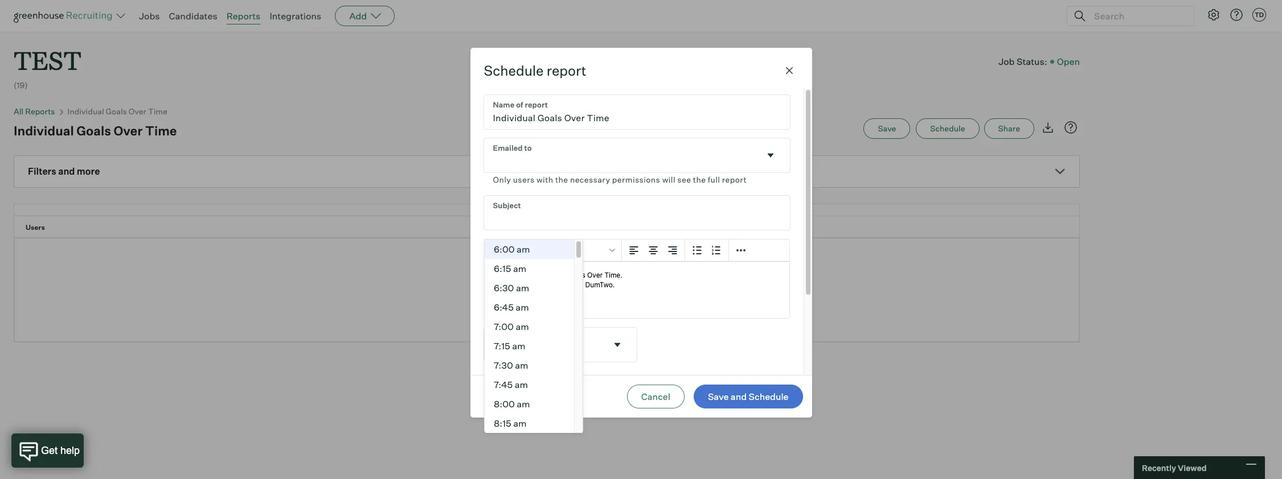 Task type: locate. For each thing, give the bounding box(es) containing it.
test (19)
[[14, 43, 81, 90]]

schedule button
[[917, 119, 980, 139]]

am right 7:15 at the bottom left of page
[[512, 341, 526, 352]]

am right 7:45
[[515, 380, 528, 391]]

report
[[547, 62, 587, 79], [723, 175, 747, 185]]

add
[[349, 10, 367, 22]]

the right with
[[556, 175, 568, 185]]

7:00 am option
[[485, 318, 574, 337]]

1 horizontal spatial and
[[731, 391, 747, 403]]

6:00
[[494, 244, 515, 255]]

None text field
[[484, 95, 790, 129], [484, 196, 790, 230], [484, 95, 790, 129], [484, 196, 790, 230]]

am for 6:00 am
[[517, 244, 530, 255]]

0 vertical spatial report
[[547, 62, 587, 79]]

1 vertical spatial save
[[708, 391, 729, 403]]

am inside option
[[515, 360, 528, 372]]

0 vertical spatial individual
[[68, 107, 104, 116]]

individual
[[68, 107, 104, 116], [14, 123, 74, 139]]

am right 8:15 at the left bottom
[[513, 418, 527, 430]]

save and schedule this report to revisit it! element
[[864, 119, 917, 139]]

8:00 am
[[494, 399, 530, 410]]

8:00 am option
[[485, 395, 574, 414]]

1 vertical spatial report
[[723, 175, 747, 185]]

1 horizontal spatial toggle flyout image
[[765, 150, 777, 161]]

1 the from the left
[[556, 175, 568, 185]]

6:15 am option
[[485, 259, 574, 279]]

recently viewed
[[1143, 464, 1207, 473]]

individual right all reports link
[[68, 107, 104, 116]]

am for 7:45 am
[[515, 380, 528, 391]]

save inside button
[[878, 124, 897, 133]]

None text field
[[484, 328, 608, 363]]

2 horizontal spatial schedule
[[931, 124, 966, 133]]

td
[[1255, 11, 1265, 19]]

schedule inside button
[[931, 124, 966, 133]]

reports right 'candidates' link
[[227, 10, 261, 22]]

td button
[[1251, 6, 1269, 24]]

goals
[[106, 107, 127, 116], [77, 123, 111, 139]]

add button
[[335, 6, 395, 26]]

reports
[[227, 10, 261, 22], [25, 107, 55, 116]]

0 vertical spatial reports
[[227, 10, 261, 22]]

users
[[513, 175, 535, 185]]

0 horizontal spatial toggle flyout image
[[612, 340, 623, 351]]

1 vertical spatial toggle flyout image
[[612, 340, 623, 351]]

1 vertical spatial and
[[731, 391, 747, 403]]

1 vertical spatial individual
[[14, 123, 74, 139]]

Search text field
[[1092, 8, 1184, 24]]

open
[[1058, 56, 1081, 67]]

schedule for schedule report
[[484, 62, 544, 79]]

toolbar
[[622, 240, 685, 262], [685, 240, 729, 262]]

1 horizontal spatial reports
[[227, 10, 261, 22]]

1 horizontal spatial schedule
[[749, 391, 789, 403]]

save inside button
[[708, 391, 729, 403]]

1 horizontal spatial report
[[723, 175, 747, 185]]

filters and more
[[28, 166, 100, 177]]

over
[[129, 107, 146, 116], [114, 123, 143, 139]]

reports right all
[[25, 107, 55, 116]]

1 toolbar from the left
[[622, 240, 685, 262]]

1 vertical spatial over
[[114, 123, 143, 139]]

12px group
[[485, 240, 790, 262]]

0 vertical spatial goals
[[106, 107, 127, 116]]

0 vertical spatial toggle flyout image
[[765, 150, 777, 161]]

job status:
[[999, 56, 1048, 67]]

list box
[[484, 239, 583, 480]]

and
[[58, 166, 75, 177], [731, 391, 747, 403]]

save and schedule
[[708, 391, 789, 403]]

schedule inside button
[[749, 391, 789, 403]]

0 vertical spatial time
[[148, 107, 167, 116]]

6:30 am option
[[485, 279, 574, 298]]

individual down all reports link
[[14, 123, 74, 139]]

am for 7:00 am
[[516, 322, 529, 333]]

6:45
[[494, 302, 514, 314]]

0 vertical spatial schedule
[[484, 62, 544, 79]]

time
[[148, 107, 167, 116], [145, 123, 177, 139]]

see
[[678, 175, 692, 185]]

0 horizontal spatial schedule
[[484, 62, 544, 79]]

am right 6:00
[[517, 244, 530, 255]]

am right "8:00" on the bottom
[[517, 399, 530, 410]]

save for save
[[878, 124, 897, 133]]

and for save
[[731, 391, 747, 403]]

configure image
[[1208, 8, 1221, 22]]

no data found
[[517, 284, 577, 296]]

cancel
[[642, 391, 671, 403]]

7:30 am option
[[485, 356, 574, 376]]

am right "7:00" at the bottom of page
[[516, 322, 529, 333]]

am for 7:15 am
[[512, 341, 526, 352]]

am left the 'data'
[[516, 283, 529, 294]]

and for filters
[[58, 166, 75, 177]]

test
[[14, 43, 81, 77]]

permissions
[[613, 175, 661, 185]]

2 the from the left
[[694, 175, 706, 185]]

list box containing 6:00 am
[[484, 239, 583, 480]]

0 horizontal spatial the
[[556, 175, 568, 185]]

7:30
[[494, 360, 513, 372]]

1 vertical spatial reports
[[25, 107, 55, 116]]

reports link
[[227, 10, 261, 22]]

toggle flyout image inside the only users with the necessary permissions will see the full report field
[[765, 150, 777, 161]]

1 vertical spatial schedule
[[931, 124, 966, 133]]

1 horizontal spatial save
[[878, 124, 897, 133]]

filters
[[28, 166, 56, 177]]

the
[[556, 175, 568, 185], [694, 175, 706, 185]]

toggle flyout image
[[765, 150, 777, 161], [612, 340, 623, 351]]

am right 6:15
[[513, 263, 526, 275]]

6:00 am option
[[485, 240, 574, 259]]

0 horizontal spatial save
[[708, 391, 729, 403]]

8:15
[[494, 418, 511, 430]]

share
[[999, 124, 1021, 133]]

column header
[[14, 205, 43, 216]]

6:15
[[494, 263, 511, 275]]

am for 8:00 am
[[517, 399, 530, 410]]

2 vertical spatial schedule
[[749, 391, 789, 403]]

7:15
[[494, 341, 510, 352]]

None field
[[484, 328, 637, 363]]

schedule
[[484, 62, 544, 79], [931, 124, 966, 133], [749, 391, 789, 403]]

0 vertical spatial individual goals over time
[[68, 107, 167, 116]]

am
[[517, 244, 530, 255], [513, 263, 526, 275], [516, 283, 529, 294], [516, 302, 529, 314], [516, 322, 529, 333], [512, 341, 526, 352], [515, 360, 528, 372], [515, 380, 528, 391], [517, 399, 530, 410], [513, 418, 527, 430]]

share button
[[985, 119, 1035, 139]]

0 horizontal spatial reports
[[25, 107, 55, 116]]

more
[[77, 166, 100, 177]]

0 horizontal spatial and
[[58, 166, 75, 177]]

1 vertical spatial time
[[145, 123, 177, 139]]

(19)
[[14, 80, 28, 90]]

12px button
[[545, 241, 619, 261]]

save
[[878, 124, 897, 133], [708, 391, 729, 403]]

0 vertical spatial and
[[58, 166, 75, 177]]

am down no
[[516, 302, 529, 314]]

individual goals over time
[[68, 107, 167, 116], [14, 123, 177, 139]]

am right 7:30
[[515, 360, 528, 372]]

7:45
[[494, 380, 513, 391]]

the left full
[[694, 175, 706, 185]]

0 vertical spatial save
[[878, 124, 897, 133]]

7:45 am option
[[485, 376, 574, 395]]

1 horizontal spatial the
[[694, 175, 706, 185]]

integrations
[[270, 10, 322, 22]]

8:15 am
[[494, 418, 527, 430]]

and inside button
[[731, 391, 747, 403]]



Task type: describe. For each thing, give the bounding box(es) containing it.
viewed
[[1179, 464, 1207, 473]]

am for 6:30 am
[[516, 283, 529, 294]]

6:30 am
[[494, 283, 529, 294]]

6:15 am
[[494, 263, 526, 275]]

candidates link
[[169, 10, 218, 22]]

column header inside the users "grid"
[[14, 205, 43, 216]]

6:45 am
[[494, 302, 529, 314]]

data
[[531, 284, 550, 296]]

faq image
[[1065, 121, 1078, 135]]

only users with the necessary permissions will see the full report
[[493, 175, 747, 185]]

td button
[[1253, 8, 1267, 22]]

7:15 am option
[[485, 337, 574, 356]]

am for 7:30 am
[[515, 360, 528, 372]]

all
[[14, 107, 24, 116]]

1 vertical spatial individual goals over time
[[14, 123, 177, 139]]

save for save and schedule
[[708, 391, 729, 403]]

cancel button
[[627, 385, 685, 409]]

full
[[708, 175, 721, 185]]

users grid
[[14, 205, 1080, 238]]

6:30
[[494, 283, 514, 294]]

close modal icon image
[[783, 64, 796, 78]]

save button
[[864, 119, 911, 139]]

greenhouse recruiting image
[[14, 9, 116, 23]]

1 vertical spatial goals
[[77, 123, 111, 139]]

am for 8:15 am
[[513, 418, 527, 430]]

jobs link
[[139, 10, 160, 22]]

schedule for schedule
[[931, 124, 966, 133]]

7:00
[[494, 322, 514, 333]]

am for 6:45 am
[[516, 302, 529, 314]]

recently
[[1143, 464, 1177, 473]]

necessary
[[570, 175, 611, 185]]

6:45 am option
[[485, 298, 574, 318]]

save and schedule button
[[694, 385, 803, 409]]

8:00
[[494, 399, 515, 410]]

2 toolbar from the left
[[685, 240, 729, 262]]

am for 6:15 am
[[513, 263, 526, 275]]

with
[[537, 175, 554, 185]]

candidates
[[169, 10, 218, 22]]

integrations link
[[270, 10, 322, 22]]

test link
[[14, 32, 81, 79]]

all reports
[[14, 107, 55, 116]]

download image
[[1042, 121, 1056, 135]]

7:30 am
[[494, 360, 528, 372]]

users
[[26, 224, 45, 232]]

12px
[[550, 246, 567, 256]]

job
[[999, 56, 1015, 67]]

8:15 am option
[[485, 414, 574, 434]]

will
[[663, 175, 676, 185]]

12px toolbar
[[485, 240, 622, 262]]

report inside field
[[723, 175, 747, 185]]

7:00 am
[[494, 322, 529, 333]]

all reports link
[[14, 107, 55, 116]]

schedule report
[[484, 62, 587, 79]]

status:
[[1017, 56, 1048, 67]]

6:00 am
[[494, 244, 530, 255]]

individual goals over time link
[[68, 107, 167, 116]]

0 vertical spatial over
[[129, 107, 146, 116]]

0 horizontal spatial report
[[547, 62, 587, 79]]

Only users with the necessary permissions will see the full report field
[[484, 139, 790, 187]]

only
[[493, 175, 511, 185]]

no
[[517, 284, 529, 296]]

7:45 am
[[494, 380, 528, 391]]

jobs
[[139, 10, 160, 22]]

found
[[552, 284, 577, 296]]

7:15 am
[[494, 341, 526, 352]]



Task type: vqa. For each thing, say whether or not it's contained in the screenshot.
the topmost Schedule
yes



